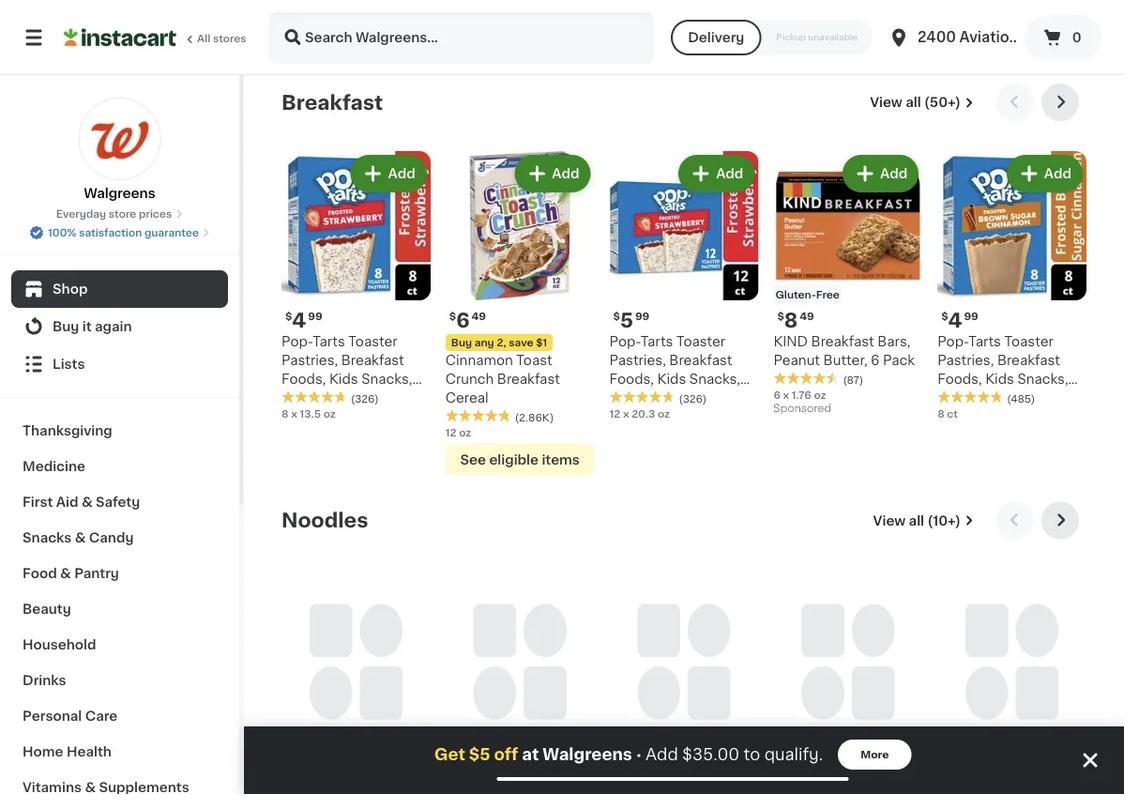 Task type: vqa. For each thing, say whether or not it's contained in the screenshot.
Frosted inside the Product 'group'
yes



Task type: locate. For each thing, give the bounding box(es) containing it.
6 up the buy any 2, save $1
[[456, 310, 470, 330]]

kids for 13.5
[[330, 373, 358, 386]]

1 14 from the left
[[446, 9, 457, 19]]

1 horizontal spatial 4
[[949, 310, 963, 330]]

0 vertical spatial walgreens
[[84, 187, 156, 200]]

see eligible items button
[[938, 25, 1087, 57], [446, 444, 595, 476]]

1 horizontal spatial x
[[623, 408, 630, 419]]

buy for buy it again
[[53, 320, 79, 333]]

medicine
[[23, 460, 85, 473]]

49 inside '$ 6 49'
[[472, 311, 486, 322]]

kids up brown
[[986, 373, 1015, 386]]

2 4 from the left
[[949, 310, 963, 330]]

14 oz button
[[446, 0, 595, 22], [774, 0, 923, 22]]

pastries,
[[282, 354, 338, 367], [610, 354, 666, 367], [938, 354, 995, 367]]

1 horizontal spatial 14
[[774, 9, 786, 19]]

buy it again link
[[11, 308, 228, 346]]

care
[[85, 710, 118, 723]]

0 horizontal spatial 14 oz button
[[446, 0, 595, 22]]

1 vertical spatial view
[[874, 514, 906, 527]]

pastries, for 13.5
[[282, 354, 338, 367]]

0 vertical spatial 6
[[456, 310, 470, 330]]

kids inside pop-tarts toaster pastries, breakfast foods, kids snacks, frosted brown sugar cinnamon
[[986, 373, 1015, 386]]

gluten-
[[776, 290, 817, 300]]

1 horizontal spatial pop-tarts toaster pastries, breakfast foods, kids snacks, frosted strawberry
[[610, 335, 741, 405]]

1 horizontal spatial see eligible items
[[953, 35, 1073, 48]]

lists
[[53, 358, 85, 371]]

1 vertical spatial item carousel region
[[282, 502, 1087, 794]]

15 oz
[[282, 9, 308, 19]]

qualify.
[[765, 747, 824, 763]]

store
[[109, 209, 136, 219]]

0 vertical spatial &
[[82, 496, 93, 509]]

3 add button from the left
[[681, 157, 753, 191]]

3 foods, from the left
[[938, 373, 983, 386]]

1 $ from the left
[[285, 311, 292, 322]]

1 (326) from the left
[[351, 393, 379, 404]]

pop- up 8 x 13.5 oz in the bottom of the page
[[282, 335, 313, 348]]

1 horizontal spatial walgreens
[[543, 747, 633, 763]]

walgreens up everyday store prices link
[[84, 187, 156, 200]]

snacks
[[23, 531, 72, 545]]

tarts down $ 5 99
[[641, 335, 674, 348]]

0 horizontal spatial 8
[[282, 408, 289, 419]]

1 horizontal spatial pastries,
[[610, 354, 666, 367]]

1 horizontal spatial snacks,
[[690, 373, 741, 386]]

3 frosted from the left
[[938, 391, 989, 405]]

2 horizontal spatial toaster
[[1005, 335, 1054, 348]]

(326) for 4
[[351, 393, 379, 404]]

add button for 12 x 20.3 oz
[[681, 157, 753, 191]]

1 pop-tarts toaster pastries, breakfast foods, kids snacks, frosted strawberry from the left
[[282, 335, 413, 405]]

x left 1.76
[[784, 390, 790, 400]]

foods, for 20.3
[[610, 373, 654, 386]]

0 horizontal spatial 49
[[472, 311, 486, 322]]

1 $ 4 99 from the left
[[285, 310, 323, 330]]

8 for pop-tarts toaster pastries, breakfast foods, kids snacks, frosted strawberry
[[282, 408, 289, 419]]

2 kids from the left
[[658, 373, 687, 386]]

kids up 12 x 20.3 oz
[[658, 373, 687, 386]]

0 horizontal spatial toaster
[[349, 335, 398, 348]]

delivery
[[688, 31, 745, 44]]

★★★★★
[[774, 372, 840, 385], [774, 372, 840, 385], [282, 391, 347, 404], [282, 391, 347, 404], [610, 391, 676, 404], [610, 391, 676, 404], [938, 391, 1004, 404], [938, 391, 1004, 404], [446, 410, 512, 423], [446, 410, 512, 423]]

x left 13.5
[[291, 408, 297, 419]]

foods, up 8 x 13.5 oz in the bottom of the page
[[282, 373, 326, 386]]

3 tarts from the left
[[969, 335, 1002, 348]]

49 down gluten-free
[[800, 311, 815, 322]]

buy for buy any 2, save $1
[[451, 337, 472, 348]]

$ for 1.76
[[778, 311, 785, 322]]

all stores link
[[64, 11, 248, 64]]

0 horizontal spatial items
[[542, 453, 580, 466]]

1 horizontal spatial kids
[[658, 373, 687, 386]]

1 vertical spatial buy
[[451, 337, 472, 348]]

x
[[784, 390, 790, 400], [291, 408, 297, 419], [623, 408, 630, 419]]

49 for 8
[[800, 311, 815, 322]]

$ inside the '$ 8 49'
[[778, 311, 785, 322]]

kind breakfast bars, peanut butter, 6 pack
[[774, 335, 915, 367]]

5 add button from the left
[[1009, 157, 1082, 191]]

items down (2.86k)
[[542, 453, 580, 466]]

0
[[1073, 31, 1082, 44]]

1 horizontal spatial (326)
[[679, 393, 707, 404]]

12 left 20.3
[[610, 408, 621, 419]]

x left 20.3
[[623, 408, 630, 419]]

1 vertical spatial 12
[[446, 427, 457, 437]]

2 $ from the left
[[450, 311, 456, 322]]

1 snacks, from the left
[[362, 373, 413, 386]]

0 horizontal spatial 99
[[308, 311, 323, 322]]

& for candy
[[75, 531, 86, 545]]

personal care link
[[11, 699, 228, 734]]

2 strawberry from the left
[[664, 391, 736, 405]]

0 vertical spatial cinnamon
[[446, 354, 513, 367]]

pastries, down $ 5 99
[[610, 354, 666, 367]]

snacks, inside product group
[[690, 373, 741, 386]]

0 horizontal spatial foods,
[[282, 373, 326, 386]]

frosted up ct
[[938, 391, 989, 405]]

pop- right bars, at right
[[938, 335, 969, 348]]

0 vertical spatial sponsored badge image
[[774, 23, 831, 34]]

1 horizontal spatial cinnamon
[[938, 410, 1006, 423]]

0 vertical spatial see eligible items button
[[938, 25, 1087, 57]]

buy
[[53, 320, 79, 333], [451, 337, 472, 348]]

6 left pack
[[871, 354, 880, 367]]

gluten-free
[[776, 290, 840, 300]]

view left (50+)
[[871, 96, 903, 109]]

walgreens
[[84, 187, 156, 200], [543, 747, 633, 763]]

3 toaster from the left
[[1005, 335, 1054, 348]]

0 horizontal spatial buy
[[53, 320, 79, 333]]

pop-tarts toaster pastries, breakfast foods, kids snacks, frosted strawberry up 13.5
[[282, 335, 413, 405]]

14 oz for 1st 14 oz button from right
[[774, 9, 800, 19]]

foods, up ct
[[938, 373, 983, 386]]

& left candy
[[75, 531, 86, 545]]

1 horizontal spatial see
[[953, 35, 979, 48]]

2 horizontal spatial foods,
[[938, 373, 983, 386]]

toaster for 20.3
[[677, 335, 726, 348]]

1 kids from the left
[[330, 373, 358, 386]]

food & pantry
[[23, 567, 119, 580]]

buy left the it
[[53, 320, 79, 333]]

buy left any
[[451, 337, 472, 348]]

add inside treatment tracker modal dialog
[[646, 747, 679, 763]]

home
[[23, 746, 63, 759]]

all left (50+)
[[906, 96, 922, 109]]

2 99 from the left
[[636, 311, 650, 322]]

0 horizontal spatial 12
[[446, 427, 457, 437]]

2 item carousel region from the top
[[282, 502, 1087, 794]]

more button
[[839, 740, 912, 770]]

2 vertical spatial &
[[60, 567, 71, 580]]

view all (50+)
[[871, 96, 961, 109]]

1 vertical spatial eligible
[[490, 453, 539, 466]]

save
[[509, 337, 534, 348]]

1 vertical spatial all
[[909, 514, 925, 527]]

99
[[308, 311, 323, 322], [636, 311, 650, 322], [965, 311, 979, 322]]

to
[[744, 747, 761, 763]]

2 14 oz button from the left
[[774, 0, 923, 22]]

2 pop- from the left
[[610, 335, 641, 348]]

2 toaster from the left
[[677, 335, 726, 348]]

off
[[494, 747, 519, 763]]

oz
[[296, 9, 308, 19], [460, 9, 472, 19], [788, 9, 800, 19], [814, 390, 827, 400], [324, 408, 336, 419], [658, 408, 670, 419], [459, 427, 472, 437]]

0 vertical spatial 12
[[610, 408, 621, 419]]

0 horizontal spatial pop-tarts toaster pastries, breakfast foods, kids snacks, frosted strawberry
[[282, 335, 413, 405]]

1 vertical spatial sponsored badge image
[[774, 404, 831, 414]]

0 horizontal spatial see eligible items
[[461, 453, 580, 466]]

1 horizontal spatial 49
[[800, 311, 815, 322]]

2 $ 4 99 from the left
[[942, 310, 979, 330]]

1 strawberry from the left
[[336, 391, 408, 405]]

tarts inside pop-tarts toaster pastries, breakfast foods, kids snacks, frosted brown sugar cinnamon
[[969, 335, 1002, 348]]

sponsored badge image right delivery
[[774, 23, 831, 34]]

99 inside $ 5 99
[[636, 311, 650, 322]]

pop- for 13.5
[[282, 335, 313, 348]]

add for add button related to 12 x 20.3 oz
[[717, 167, 744, 180]]

2 horizontal spatial frosted
[[938, 391, 989, 405]]

frosted up 8 x 13.5 oz in the bottom of the page
[[282, 391, 332, 405]]

0 horizontal spatial 14
[[446, 9, 457, 19]]

foods, up 12 x 20.3 oz
[[610, 373, 654, 386]]

product group containing 6
[[446, 151, 595, 476]]

cinnamon
[[446, 354, 513, 367], [938, 410, 1006, 423]]

sugar
[[1037, 391, 1076, 405]]

$ 4 99 up 8 x 13.5 oz in the bottom of the page
[[285, 310, 323, 330]]

pop-tarts toaster pastries, breakfast foods, kids snacks, frosted strawberry for 5
[[610, 335, 741, 405]]

1 horizontal spatial 14 oz button
[[774, 0, 923, 22]]

2 horizontal spatial 8
[[938, 408, 945, 419]]

2 49 from the left
[[800, 311, 815, 322]]

2 sponsored badge image from the top
[[774, 404, 831, 414]]

$
[[285, 311, 292, 322], [450, 311, 456, 322], [778, 311, 785, 322], [614, 311, 621, 322], [942, 311, 949, 322]]

see down 12 oz at the left bottom of the page
[[461, 453, 486, 466]]

household
[[23, 638, 96, 652]]

oz inside button
[[296, 9, 308, 19]]

0 horizontal spatial x
[[291, 408, 297, 419]]

1 vertical spatial see eligible items
[[461, 453, 580, 466]]

2 snacks, from the left
[[690, 373, 741, 386]]

tarts up 13.5
[[313, 335, 345, 348]]

items inside item carousel region
[[542, 453, 580, 466]]

3 snacks, from the left
[[1018, 373, 1069, 386]]

1 horizontal spatial toaster
[[677, 335, 726, 348]]

shop link
[[11, 270, 228, 308]]

any
[[475, 337, 495, 348]]

foods,
[[282, 373, 326, 386], [610, 373, 654, 386], [938, 373, 983, 386]]

add button
[[353, 157, 425, 191], [517, 157, 589, 191], [681, 157, 753, 191], [845, 157, 918, 191], [1009, 157, 1082, 191]]

1 vertical spatial walgreens
[[543, 747, 633, 763]]

0 horizontal spatial pastries,
[[282, 354, 338, 367]]

1 horizontal spatial 12
[[610, 408, 621, 419]]

0 horizontal spatial cinnamon
[[446, 354, 513, 367]]

eligible inside item carousel region
[[490, 453, 539, 466]]

2 frosted from the left
[[610, 391, 661, 405]]

0 vertical spatial all
[[906, 96, 922, 109]]

3 pop- from the left
[[938, 335, 969, 348]]

2 14 oz from the left
[[774, 9, 800, 19]]

first
[[23, 496, 53, 509]]

sponsored badge image down 1.76
[[774, 404, 831, 414]]

2 pastries, from the left
[[610, 354, 666, 367]]

1 tarts from the left
[[313, 335, 345, 348]]

product group containing 14 oz
[[774, 0, 923, 39]]

20.3
[[632, 408, 656, 419]]

1 horizontal spatial buy
[[451, 337, 472, 348]]

product group containing see eligible items
[[938, 0, 1087, 57]]

1 14 oz from the left
[[446, 9, 472, 19]]

2 (326) from the left
[[679, 393, 707, 404]]

0 vertical spatial items
[[1035, 35, 1073, 48]]

13.5
[[300, 408, 321, 419]]

$5
[[469, 747, 491, 763]]

snacks & candy link
[[11, 520, 228, 556]]

0 horizontal spatial (326)
[[351, 393, 379, 404]]

pastries, up 13.5
[[282, 354, 338, 367]]

$ for 13.5
[[285, 311, 292, 322]]

food
[[23, 567, 57, 580]]

3 pastries, from the left
[[938, 354, 995, 367]]

1 horizontal spatial $ 4 99
[[942, 310, 979, 330]]

0 horizontal spatial see eligible items button
[[446, 444, 595, 476]]

0 vertical spatial eligible
[[982, 35, 1031, 48]]

1 4 from the left
[[292, 310, 306, 330]]

pop- for 20.3
[[610, 335, 641, 348]]

0 horizontal spatial eligible
[[490, 453, 539, 466]]

1 item carousel region from the top
[[282, 84, 1087, 487]]

4
[[292, 310, 306, 330], [949, 310, 963, 330]]

2 horizontal spatial tarts
[[969, 335, 1002, 348]]

2 horizontal spatial pastries,
[[938, 354, 995, 367]]

1 horizontal spatial 99
[[636, 311, 650, 322]]

1 frosted from the left
[[282, 391, 332, 405]]

12 for 5
[[610, 408, 621, 419]]

&
[[82, 496, 93, 509], [75, 531, 86, 545], [60, 567, 71, 580]]

None search field
[[269, 11, 655, 64]]

0 horizontal spatial $ 4 99
[[285, 310, 323, 330]]

1 vertical spatial 6
[[871, 354, 880, 367]]

1 foods, from the left
[[282, 373, 326, 386]]

1 vertical spatial see
[[461, 453, 486, 466]]

all for noodles
[[909, 514, 925, 527]]

strawberry up 8 x 13.5 oz in the bottom of the page
[[336, 391, 408, 405]]

8 left ct
[[938, 408, 945, 419]]

$ 4 99
[[285, 310, 323, 330], [942, 310, 979, 330]]

1 99 from the left
[[308, 311, 323, 322]]

8
[[785, 310, 798, 330], [282, 408, 289, 419], [938, 408, 945, 419]]

product group
[[774, 0, 923, 39], [938, 0, 1087, 57], [282, 151, 431, 421], [446, 151, 595, 476], [610, 151, 759, 421], [774, 151, 923, 419], [938, 151, 1087, 423]]

2 vertical spatial 6
[[774, 390, 781, 400]]

$ inside '$ 6 49'
[[450, 311, 456, 322]]

all left (10+)
[[909, 514, 925, 527]]

8 up kind
[[785, 310, 798, 330]]

1 horizontal spatial frosted
[[610, 391, 661, 405]]

pastries, up ct
[[938, 354, 995, 367]]

0 vertical spatial see eligible items
[[953, 35, 1073, 48]]

walgreens left •
[[543, 747, 633, 763]]

2400
[[918, 31, 957, 44]]

items for see eligible items button in item carousel region
[[542, 453, 580, 466]]

2 horizontal spatial pop-
[[938, 335, 969, 348]]

items
[[1035, 35, 1073, 48], [542, 453, 580, 466]]

cinnamon down brown
[[938, 410, 1006, 423]]

4 $ from the left
[[614, 311, 621, 322]]

8 ct
[[938, 408, 959, 419]]

beauty
[[23, 603, 71, 616]]

0 horizontal spatial pop-
[[282, 335, 313, 348]]

1 49 from the left
[[472, 311, 486, 322]]

0 horizontal spatial 4
[[292, 310, 306, 330]]

eligible
[[982, 35, 1031, 48], [490, 453, 539, 466]]

3 kids from the left
[[986, 373, 1015, 386]]

49 for 6
[[472, 311, 486, 322]]

2 14 from the left
[[774, 9, 786, 19]]

$ 4 99 up pop-tarts toaster pastries, breakfast foods, kids snacks, frosted brown sugar cinnamon
[[942, 310, 979, 330]]

tarts up brown
[[969, 335, 1002, 348]]

frosted inside pop-tarts toaster pastries, breakfast foods, kids snacks, frosted brown sugar cinnamon
[[938, 391, 989, 405]]

item carousel region
[[282, 84, 1087, 487], [282, 502, 1087, 794]]

14 oz
[[446, 9, 472, 19], [774, 9, 800, 19]]

add
[[388, 167, 416, 180], [552, 167, 580, 180], [717, 167, 744, 180], [881, 167, 908, 180], [1045, 167, 1072, 180], [646, 747, 679, 763]]

1 horizontal spatial foods,
[[610, 373, 654, 386]]

2 pop-tarts toaster pastries, breakfast foods, kids snacks, frosted strawberry from the left
[[610, 335, 741, 405]]

snacks, for 20.3
[[690, 373, 741, 386]]

cinnamon inside cinnamon toast crunch breakfast cereal
[[446, 354, 513, 367]]

buy inside product group
[[451, 337, 472, 348]]

1 pastries, from the left
[[282, 354, 338, 367]]

1 horizontal spatial 8
[[785, 310, 798, 330]]

1 horizontal spatial see eligible items button
[[938, 25, 1087, 57]]

49 inside the '$ 8 49'
[[800, 311, 815, 322]]

5 $ from the left
[[942, 311, 949, 322]]

1 horizontal spatial strawberry
[[664, 391, 736, 405]]

2 horizontal spatial 99
[[965, 311, 979, 322]]

drinks link
[[11, 663, 228, 699]]

0 horizontal spatial 14 oz
[[446, 9, 472, 19]]

0 horizontal spatial kids
[[330, 373, 358, 386]]

2 horizontal spatial kids
[[986, 373, 1015, 386]]

12 down the cereal
[[446, 427, 457, 437]]

0 horizontal spatial snacks,
[[362, 373, 413, 386]]

& right 'aid' at the bottom left
[[82, 496, 93, 509]]

pop-tarts toaster pastries, breakfast foods, kids snacks, frosted brown sugar cinnamon
[[938, 335, 1076, 423]]

14
[[446, 9, 457, 19], [774, 9, 786, 19]]

3 $ from the left
[[778, 311, 785, 322]]

8 left 13.5
[[282, 408, 289, 419]]

prices
[[139, 209, 172, 219]]

6 left 1.76
[[774, 390, 781, 400]]

eligible for see eligible items button in item carousel region
[[490, 453, 539, 466]]

sponsored badge image
[[774, 23, 831, 34], [774, 404, 831, 414]]

add for fourth add button from the right
[[552, 167, 580, 180]]

1 horizontal spatial 14 oz
[[774, 9, 800, 19]]

2 tarts from the left
[[641, 335, 674, 348]]

0 horizontal spatial walgreens
[[84, 187, 156, 200]]

frosted for 20.3
[[610, 391, 661, 405]]

0 vertical spatial item carousel region
[[282, 84, 1087, 487]]

1 vertical spatial see eligible items button
[[446, 444, 595, 476]]

everyday
[[56, 209, 106, 219]]

beauty link
[[11, 592, 228, 627]]

view for breakfast
[[871, 96, 903, 109]]

1 horizontal spatial tarts
[[641, 335, 674, 348]]

kids up 8 x 13.5 oz in the bottom of the page
[[330, 373, 358, 386]]

frosted up 12 x 20.3 oz
[[610, 391, 661, 405]]

1 toaster from the left
[[349, 335, 398, 348]]

99 for 20.3
[[636, 311, 650, 322]]

12 oz
[[446, 427, 472, 437]]

$ 8 49
[[778, 310, 815, 330]]

2 horizontal spatial x
[[784, 390, 790, 400]]

0 button
[[1025, 15, 1102, 60]]

0 horizontal spatial frosted
[[282, 391, 332, 405]]

pop-tarts toaster pastries, breakfast foods, kids snacks, frosted strawberry up 20.3
[[610, 335, 741, 405]]

see eligible items button inside item carousel region
[[446, 444, 595, 476]]

see eligible items
[[953, 35, 1073, 48], [461, 453, 580, 466]]

see eligible items for the right see eligible items button
[[953, 35, 1073, 48]]

pop- inside pop-tarts toaster pastries, breakfast foods, kids snacks, frosted brown sugar cinnamon
[[938, 335, 969, 348]]

1 horizontal spatial items
[[1035, 35, 1073, 48]]

see up (50+)
[[953, 35, 979, 48]]

pop- down 5
[[610, 335, 641, 348]]

kids
[[330, 373, 358, 386], [658, 373, 687, 386], [986, 373, 1015, 386]]

8 for pop-tarts toaster pastries, breakfast foods, kids snacks, frosted brown sugar cinnamon
[[938, 408, 945, 419]]

1 vertical spatial items
[[542, 453, 580, 466]]

1 vertical spatial cinnamon
[[938, 410, 1006, 423]]

2 horizontal spatial snacks,
[[1018, 373, 1069, 386]]

candy
[[89, 531, 134, 545]]

$ inside $ 5 99
[[614, 311, 621, 322]]

tarts inside product group
[[641, 335, 674, 348]]

$ 4 99 for pop-tarts toaster pastries, breakfast foods, kids snacks, frosted brown sugar cinnamon
[[942, 310, 979, 330]]

items left 0
[[1035, 35, 1073, 48]]

1 pop- from the left
[[282, 335, 313, 348]]

(326)
[[351, 393, 379, 404], [679, 393, 707, 404]]

1 horizontal spatial eligible
[[982, 35, 1031, 48]]

2 foods, from the left
[[610, 373, 654, 386]]

49 up any
[[472, 311, 486, 322]]

cinnamon down any
[[446, 354, 513, 367]]

& right food
[[60, 567, 71, 580]]

14 for second 14 oz button from the right
[[446, 9, 457, 19]]

(485)
[[1008, 393, 1036, 404]]

0 vertical spatial view
[[871, 96, 903, 109]]

add for add button related to 8 x 13.5 oz
[[388, 167, 416, 180]]

(2.86k)
[[515, 412, 554, 422]]

0 vertical spatial buy
[[53, 320, 79, 333]]

see eligible items inside item carousel region
[[461, 453, 580, 466]]

strawberry up 12 x 20.3 oz
[[664, 391, 736, 405]]

1 add button from the left
[[353, 157, 425, 191]]

0 vertical spatial see
[[953, 35, 979, 48]]

view left (10+)
[[874, 514, 906, 527]]

0 horizontal spatial tarts
[[313, 335, 345, 348]]

2 horizontal spatial 6
[[871, 354, 880, 367]]

1 horizontal spatial 6
[[774, 390, 781, 400]]



Task type: describe. For each thing, give the bounding box(es) containing it.
safety
[[96, 496, 140, 509]]

walgreens inside treatment tracker modal dialog
[[543, 747, 633, 763]]

•
[[636, 747, 642, 762]]

15
[[282, 9, 293, 19]]

pack
[[884, 354, 915, 367]]

snacks & candy
[[23, 531, 134, 545]]

1.76
[[792, 390, 812, 400]]

eligible for the right see eligible items button
[[982, 35, 1031, 48]]

foods, inside pop-tarts toaster pastries, breakfast foods, kids snacks, frosted brown sugar cinnamon
[[938, 373, 983, 386]]

strawberry for 4
[[336, 391, 408, 405]]

more
[[861, 750, 889, 760]]

personal
[[23, 710, 82, 723]]

item carousel region containing breakfast
[[282, 84, 1087, 487]]

noodles
[[282, 511, 369, 530]]

kind
[[774, 335, 808, 348]]

(87)
[[844, 375, 864, 385]]

breakfast inside cinnamon toast crunch breakfast cereal
[[497, 373, 560, 386]]

100% satisfaction guarantee
[[48, 228, 199, 238]]

2 add button from the left
[[517, 157, 589, 191]]

0 horizontal spatial 6
[[456, 310, 470, 330]]

pantry
[[74, 567, 119, 580]]

again
[[95, 320, 132, 333]]

drinks
[[23, 674, 66, 687]]

x for 8
[[784, 390, 790, 400]]

add button for 8 ct
[[1009, 157, 1082, 191]]

delivery button
[[672, 20, 762, 55]]

$ 5 99
[[614, 310, 650, 330]]

buy it again
[[53, 320, 132, 333]]

aviation
[[960, 31, 1019, 44]]

dr
[[1022, 31, 1040, 44]]

breakfast inside kind breakfast bars, peanut butter, 6 pack
[[812, 335, 875, 348]]

12 for buy any 2, save $1
[[446, 427, 457, 437]]

14 for 1st 14 oz button from right
[[774, 9, 786, 19]]

& for pantry
[[60, 567, 71, 580]]

tarts for 20.3
[[641, 335, 674, 348]]

$ 6 49
[[450, 310, 486, 330]]

4 for pop-tarts toaster pastries, breakfast foods, kids snacks, frosted strawberry
[[292, 310, 306, 330]]

treatment tracker modal dialog
[[244, 727, 1125, 794]]

x for 4
[[291, 408, 297, 419]]

add button for 8 x 13.5 oz
[[353, 157, 425, 191]]

thanksgiving link
[[11, 413, 228, 449]]

cinnamon toast crunch breakfast cereal
[[446, 354, 560, 405]]

frosted for 13.5
[[282, 391, 332, 405]]

at
[[522, 747, 539, 763]]

8 x 13.5 oz
[[282, 408, 336, 419]]

all stores
[[197, 33, 247, 44]]

1 sponsored badge image from the top
[[774, 23, 831, 34]]

pop-tarts toaster pastries, breakfast foods, kids snacks, frosted strawberry for 4
[[282, 335, 413, 405]]

100% satisfaction guarantee button
[[29, 222, 210, 240]]

all for breakfast
[[906, 96, 922, 109]]

butter,
[[824, 354, 868, 367]]

1 14 oz button from the left
[[446, 0, 595, 22]]

items for the right see eligible items button
[[1035, 35, 1073, 48]]

everyday store prices link
[[56, 207, 183, 222]]

home health
[[23, 746, 112, 759]]

add for 4th add button
[[881, 167, 908, 180]]

2400 aviation dr
[[918, 31, 1040, 44]]

4 for pop-tarts toaster pastries, breakfast foods, kids snacks, frosted brown sugar cinnamon
[[949, 310, 963, 330]]

shop
[[53, 283, 88, 296]]

everyday store prices
[[56, 209, 172, 219]]

get $5 off at walgreens • add $35.00 to qualify.
[[434, 747, 824, 763]]

toaster for 13.5
[[349, 335, 398, 348]]

x for 5
[[623, 408, 630, 419]]

view all (10+)
[[874, 514, 961, 527]]

strawberry for 5
[[664, 391, 736, 405]]

foods, for 13.5
[[282, 373, 326, 386]]

lists link
[[11, 346, 228, 383]]

Search field
[[270, 13, 653, 62]]

$1
[[536, 337, 548, 348]]

walgreens logo image
[[78, 98, 161, 180]]

service type group
[[672, 20, 873, 55]]

peanut
[[774, 354, 821, 367]]

thanksgiving
[[23, 424, 112, 438]]

cinnamon inside pop-tarts toaster pastries, breakfast foods, kids snacks, frosted brown sugar cinnamon
[[938, 410, 1006, 423]]

(10+)
[[928, 514, 961, 527]]

add for add button corresponding to 8 ct
[[1045, 167, 1072, 180]]

3 99 from the left
[[965, 311, 979, 322]]

first aid & safety link
[[11, 484, 228, 520]]

pastries, for 20.3
[[610, 354, 666, 367]]

5
[[621, 310, 634, 330]]

satisfaction
[[79, 228, 142, 238]]

bars,
[[878, 335, 911, 348]]

item carousel region containing noodles
[[282, 502, 1087, 794]]

2400 aviation dr button
[[888, 11, 1040, 64]]

tarts for 13.5
[[313, 335, 345, 348]]

see eligible items for see eligible items button in item carousel region
[[461, 453, 580, 466]]

cereal
[[446, 391, 489, 405]]

health
[[67, 746, 112, 759]]

100%
[[48, 228, 77, 238]]

(50+)
[[925, 96, 961, 109]]

6 inside kind breakfast bars, peanut butter, 6 pack
[[871, 354, 880, 367]]

stores
[[213, 33, 247, 44]]

$35.00
[[683, 747, 740, 763]]

snacks, inside pop-tarts toaster pastries, breakfast foods, kids snacks, frosted brown sugar cinnamon
[[1018, 373, 1069, 386]]

$ 4 99 for pop-tarts toaster pastries, breakfast foods, kids snacks, frosted strawberry
[[285, 310, 323, 330]]

toast
[[517, 354, 553, 367]]

14 oz for second 14 oz button from the right
[[446, 9, 472, 19]]

toaster inside pop-tarts toaster pastries, breakfast foods, kids snacks, frosted brown sugar cinnamon
[[1005, 335, 1054, 348]]

get
[[434, 747, 466, 763]]

4 add button from the left
[[845, 157, 918, 191]]

12 x 20.3 oz
[[610, 408, 670, 419]]

2,
[[497, 337, 507, 348]]

medicine link
[[11, 449, 228, 484]]

99 for 13.5
[[308, 311, 323, 322]]

ct
[[948, 408, 959, 419]]

free
[[817, 290, 840, 300]]

brown
[[992, 391, 1034, 405]]

walgreens link
[[78, 98, 161, 203]]

snacks, for 13.5
[[362, 373, 413, 386]]

kids for 20.3
[[658, 373, 687, 386]]

view all (10+) button
[[866, 502, 982, 539]]

instacart logo image
[[64, 26, 177, 49]]

personal care
[[23, 710, 118, 723]]

product group containing 5
[[610, 151, 759, 421]]

(326) for 5
[[679, 393, 707, 404]]

$ for 20.3
[[614, 311, 621, 322]]

pastries, inside pop-tarts toaster pastries, breakfast foods, kids snacks, frosted brown sugar cinnamon
[[938, 354, 995, 367]]

home health link
[[11, 734, 228, 770]]

view for noodles
[[874, 514, 906, 527]]

product group containing 8
[[774, 151, 923, 419]]

breakfast inside pop-tarts toaster pastries, breakfast foods, kids snacks, frosted brown sugar cinnamon
[[998, 354, 1061, 367]]

aid
[[56, 496, 78, 509]]



